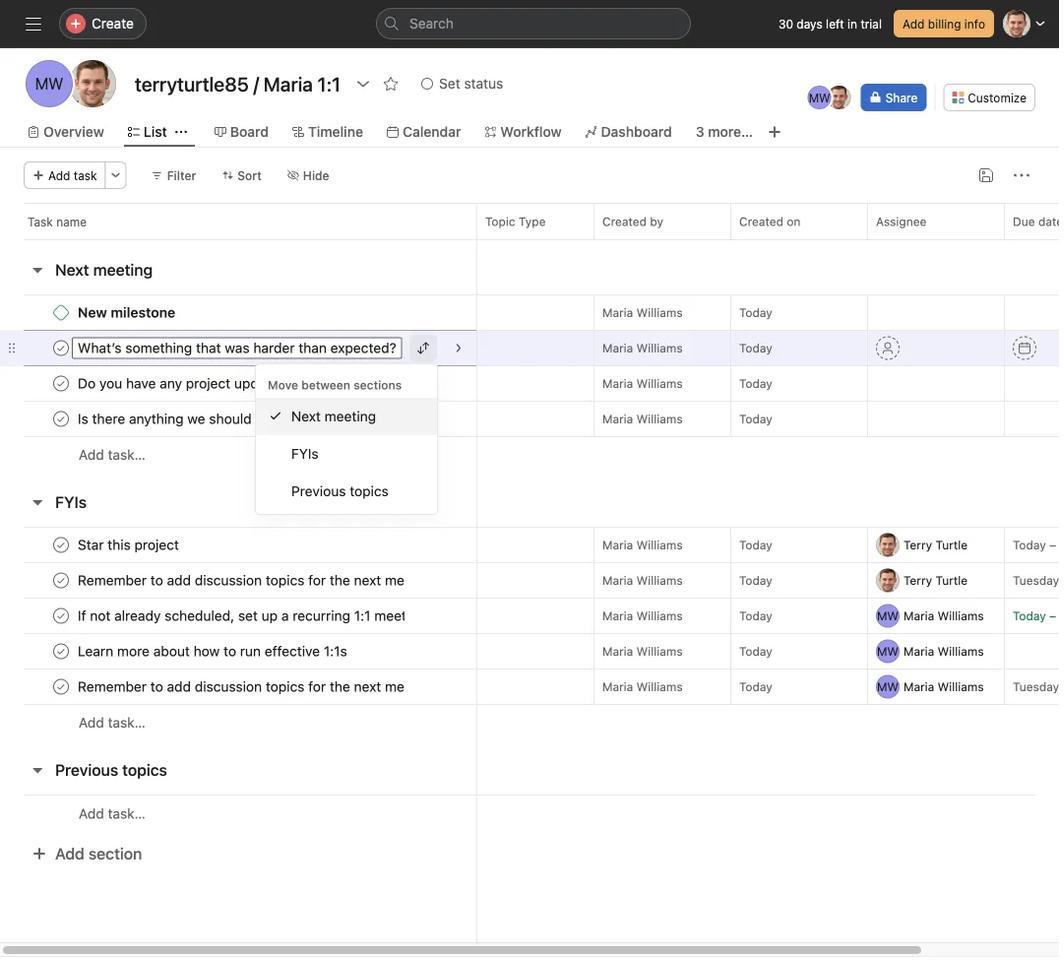 Task type: describe. For each thing, give the bounding box(es) containing it.
info
[[965, 17, 986, 31]]

maria williams for what's something that was harder than expected? text box
[[603, 341, 683, 355]]

– for terry turtle
[[1050, 538, 1057, 552]]

filter button
[[142, 162, 205, 189]]

board
[[230, 124, 269, 140]]

maria for if not already scheduled, set up a recurring 1:1 meeting in your calendar text field
[[603, 609, 634, 623]]

board link
[[215, 121, 269, 143]]

trial
[[861, 17, 882, 31]]

what's something that was harder than expected? cell
[[0, 330, 478, 366]]

add inside add task button
[[48, 168, 70, 182]]

topic type
[[486, 215, 546, 228]]

add task
[[48, 168, 97, 182]]

expand sidebar image
[[26, 16, 41, 32]]

more actions image
[[1014, 167, 1030, 183]]

add inside add billing info button
[[903, 17, 925, 31]]

0 vertical spatial previous
[[292, 483, 346, 499]]

williams for the learn more about how to run effective 1:1s text field
[[637, 645, 683, 658]]

add section
[[55, 845, 142, 863]]

new milestone cell
[[0, 294, 478, 331]]

created on
[[740, 215, 801, 228]]

maria williams for remember to add discussion topics for the next meeting text field
[[603, 680, 683, 694]]

completed checkbox for the learn more about how to run effective 1:1s text field
[[49, 640, 73, 663]]

search list box
[[376, 8, 691, 39]]

created by
[[603, 215, 664, 228]]

30
[[779, 17, 794, 31]]

maria for star this project text field
[[603, 538, 634, 552]]

today –  for williams
[[1013, 609, 1060, 623]]

terry for star this project text field
[[904, 538, 933, 552]]

today for remember to add discussion topics for the next meeting cell related to mw
[[740, 680, 773, 694]]

maria williams for new milestone text field
[[603, 306, 683, 320]]

row containing task name
[[0, 203, 1060, 239]]

next inside option
[[292, 408, 321, 424]]

maria for new milestone text field
[[603, 306, 634, 320]]

billing
[[929, 17, 962, 31]]

Is there anything we should be doing differently? text field
[[74, 409, 392, 429]]

fyis button
[[55, 485, 87, 520]]

williams for new milestone text field
[[637, 306, 683, 320]]

task name
[[28, 215, 87, 228]]

3 task… from the top
[[108, 806, 146, 822]]

remember to add discussion topics for the next meeting cell for tt
[[0, 562, 478, 599]]

completed image for star this project text field
[[49, 533, 73, 557]]

maria williams for star this project text field
[[603, 538, 683, 552]]

terry for remember to add discussion topics for the next meeting text box
[[904, 574, 933, 587]]

What's something that was harder than expected? text field
[[74, 338, 403, 358]]

created for created by
[[603, 215, 647, 228]]

search
[[410, 15, 454, 32]]

New milestone text field
[[74, 303, 181, 323]]

1 add task… row from the top
[[0, 436, 1060, 473]]

today for "new milestone" cell
[[740, 306, 773, 320]]

dashboard
[[601, 124, 672, 140]]

add task… button for first add task… row from the top of the page
[[79, 444, 146, 466]]

maria williams for is there anything we should be doing differently? text box
[[603, 412, 683, 426]]

Learn more about how to run effective 1:1s text field
[[74, 642, 353, 661]]

Completed milestone checkbox
[[53, 305, 69, 321]]

3 add task… row from the top
[[0, 795, 1060, 832]]

completed checkbox for 'do you have any project updates?' text field
[[49, 372, 73, 395]]

williams for what's something that was harder than expected? text box
[[637, 341, 683, 355]]

terry turtle for star this project text field
[[904, 538, 968, 552]]

1 horizontal spatial previous topics
[[292, 483, 389, 499]]

sections
[[354, 378, 402, 392]]

completed image for if not already scheduled, set up a recurring 1:1 meeting in your calendar text field
[[49, 604, 73, 628]]

add inside add section button
[[55, 845, 85, 863]]

add up add section button
[[79, 806, 104, 822]]

task
[[74, 168, 97, 182]]

set
[[439, 75, 461, 92]]

timeline link
[[293, 121, 363, 143]]

next inside button
[[55, 261, 89, 279]]

maria williams for the learn more about how to run effective 1:1s text field
[[603, 645, 683, 658]]

add billing info button
[[894, 10, 995, 37]]

3
[[696, 124, 705, 140]]

If not already scheduled, set up a recurring 1:1 meeting in your calendar text field
[[74, 606, 406, 626]]

Remember to add discussion topics for the next meeting text field
[[74, 677, 406, 697]]

maria for is there anything we should be doing differently? text box
[[603, 412, 634, 426]]

header next meeting tree grid
[[0, 294, 1060, 473]]

Remember to add discussion topics for the next meeting text field
[[74, 571, 406, 590]]

add tab image
[[767, 124, 783, 140]]

maria for remember to add discussion topics for the next meeting text field
[[603, 680, 634, 694]]

meeting inside button
[[93, 261, 153, 279]]

calendar link
[[387, 121, 461, 143]]

mw for the learn more about how to run effective 1:1s text field
[[877, 645, 899, 658]]

30 days left in trial
[[779, 17, 882, 31]]

star this project cell
[[0, 527, 478, 563]]

maria williams for 'do you have any project updates?' text field
[[603, 377, 683, 391]]

maria for 'do you have any project updates?' text field
[[603, 377, 634, 391]]

3 add task… from the top
[[79, 806, 146, 822]]

set status button
[[413, 70, 512, 98]]

mw for if not already scheduled, set up a recurring 1:1 meeting in your calendar text field
[[877, 609, 899, 623]]

assignee
[[877, 215, 927, 228]]

customize button
[[944, 84, 1036, 111]]

turtle for star this project text field
[[936, 538, 968, 552]]

williams for if not already scheduled, set up a recurring 1:1 meeting in your calendar text field
[[637, 609, 683, 623]]

completed checkbox for star this project text field
[[49, 533, 73, 557]]

details image
[[453, 378, 465, 390]]

calendar
[[403, 124, 461, 140]]

date
[[1039, 215, 1060, 228]]

add task… button for 1st add task… row from the bottom
[[79, 803, 146, 825]]

overview link
[[28, 121, 104, 143]]

0 vertical spatial topics
[[350, 483, 389, 499]]

customize
[[968, 91, 1027, 104]]

add inside 'header fyis' tree grid
[[79, 715, 104, 731]]

maria for what's something that was harder than expected? text box
[[603, 341, 634, 355]]

completed image for is there anything we should be doing differently? text box
[[49, 407, 73, 431]]

save options image
[[979, 167, 995, 183]]

completed image for remember to add discussion topics for the next meeting text field
[[49, 675, 73, 699]]

days
[[797, 17, 823, 31]]

today for what's something that was harder than expected? cell
[[740, 341, 773, 355]]

add task… inside 'header fyis' tree grid
[[79, 715, 146, 731]]

show options image
[[356, 76, 371, 92]]

collapse task list for this section image
[[30, 494, 45, 510]]

due
[[1013, 215, 1036, 228]]

completed checkbox for is there anything we should be doing differently? text box
[[49, 407, 73, 431]]



Task type: locate. For each thing, give the bounding box(es) containing it.
completed checkbox inside do you have any project updates? cell
[[49, 372, 73, 395]]

maria williams for if not already scheduled, set up a recurring 1:1 meeting in your calendar text field
[[603, 609, 683, 623]]

1 vertical spatial details image
[[453, 413, 465, 425]]

today for if not already scheduled, set up a recurring 1:1 meeting in your calendar cell
[[740, 609, 773, 623]]

0 vertical spatial next meeting
[[55, 261, 153, 279]]

2 task… from the top
[[108, 715, 146, 731]]

add task… row
[[0, 436, 1060, 473], [0, 704, 1060, 741], [0, 795, 1060, 832]]

williams for is there anything we should be doing differently? text box
[[637, 412, 683, 426]]

between
[[302, 378, 351, 392]]

tuesday for terry turtle
[[1013, 574, 1060, 587]]

1 vertical spatial collapse task list for this section image
[[30, 762, 45, 778]]

0 vertical spatial add task…
[[79, 447, 146, 463]]

1 horizontal spatial previous
[[292, 483, 346, 499]]

name
[[56, 215, 87, 228]]

next meeting down move between sections
[[292, 408, 376, 424]]

2 terry from the top
[[904, 574, 933, 587]]

today for is there anything we should be doing differently? cell
[[740, 412, 773, 426]]

workflow link
[[485, 121, 562, 143]]

add section button
[[24, 836, 150, 872]]

meeting down move between sections
[[325, 408, 376, 424]]

add left section
[[55, 845, 85, 863]]

add task… button up fyis button
[[79, 444, 146, 466]]

maria williams
[[603, 306, 683, 320], [603, 341, 683, 355], [603, 377, 683, 391], [603, 412, 683, 426], [603, 538, 683, 552], [603, 574, 683, 587], [603, 609, 683, 623], [904, 609, 984, 623], [603, 645, 683, 658], [904, 645, 984, 658], [603, 680, 683, 694], [904, 680, 984, 694]]

collapse task list for this section image for previous topics
[[30, 762, 45, 778]]

completed image inside remember to add discussion topics for the next meeting cell
[[49, 675, 73, 699]]

Completed checkbox
[[49, 336, 73, 360], [49, 372, 73, 395], [49, 533, 73, 557], [49, 604, 73, 628], [49, 640, 73, 663], [49, 675, 73, 699]]

0 horizontal spatial meeting
[[93, 261, 153, 279]]

terry turtle for remember to add discussion topics for the next meeting text box
[[904, 574, 968, 587]]

more…
[[708, 124, 753, 140]]

share
[[886, 91, 918, 104]]

is there anything we should be doing differently? cell
[[0, 401, 478, 437]]

completed checkbox inside if not already scheduled, set up a recurring 1:1 meeting in your calendar cell
[[49, 604, 73, 628]]

add
[[903, 17, 925, 31], [48, 168, 70, 182], [79, 447, 104, 463], [79, 715, 104, 731], [79, 806, 104, 822], [55, 845, 85, 863]]

1 vertical spatial meeting
[[325, 408, 376, 424]]

0 vertical spatial remember to add discussion topics for the next meeting cell
[[0, 562, 478, 599]]

add task… up fyis button
[[79, 447, 146, 463]]

0 vertical spatial terry turtle
[[904, 538, 968, 552]]

today for star this project cell
[[740, 538, 773, 552]]

by
[[650, 215, 664, 228]]

previous inside previous topics button
[[55, 761, 118, 780]]

today for learn more about how to run effective 1:1s cell
[[740, 645, 773, 658]]

completed checkbox for what's something that was harder than expected? text box
[[49, 336, 73, 360]]

2 tuesday from the top
[[1013, 680, 1060, 694]]

0 vertical spatial task…
[[108, 447, 146, 463]]

created
[[603, 215, 647, 228], [740, 215, 784, 228]]

topics inside previous topics button
[[122, 761, 167, 780]]

3 add task… button from the top
[[79, 803, 146, 825]]

4 completed image from the top
[[49, 640, 73, 663]]

0 vertical spatial tuesday
[[1013, 574, 1060, 587]]

completed image inside learn more about how to run effective 1:1s cell
[[49, 640, 73, 663]]

today
[[740, 306, 773, 320], [740, 341, 773, 355], [740, 377, 773, 391], [740, 412, 773, 426], [740, 538, 773, 552], [1013, 538, 1047, 552], [740, 574, 773, 587], [740, 609, 773, 623], [1013, 609, 1047, 623], [740, 645, 773, 658], [740, 680, 773, 694]]

maria for remember to add discussion topics for the next meeting text box
[[603, 574, 634, 587]]

2 completed checkbox from the top
[[49, 372, 73, 395]]

1 completed image from the top
[[49, 336, 73, 360]]

details image inside is there anything we should be doing differently? cell
[[453, 413, 465, 425]]

remember to add discussion topics for the next meeting cell down the learn more about how to run effective 1:1s text field
[[0, 669, 478, 705]]

remember to add discussion topics for the next meeting cell for mw
[[0, 669, 478, 705]]

add task… button up previous topics button
[[79, 712, 146, 734]]

collapse task list for this section image down task
[[30, 262, 45, 278]]

completed checkbox inside 'header fyis' tree grid
[[49, 569, 73, 592]]

completed checkbox for if not already scheduled, set up a recurring 1:1 meeting in your calendar text field
[[49, 604, 73, 628]]

0 vertical spatial terry
[[904, 538, 933, 552]]

0 vertical spatial details image
[[453, 342, 465, 354]]

0 vertical spatial –
[[1050, 538, 1057, 552]]

collapse task list for this section image
[[30, 262, 45, 278], [30, 762, 45, 778]]

1 collapse task list for this section image from the top
[[30, 262, 45, 278]]

on
[[787, 215, 801, 228]]

0 vertical spatial collapse task list for this section image
[[30, 262, 45, 278]]

0 horizontal spatial previous topics
[[55, 761, 167, 780]]

next meeting
[[55, 261, 153, 279], [292, 408, 376, 424]]

1 horizontal spatial next meeting
[[292, 408, 376, 424]]

terry
[[904, 538, 933, 552], [904, 574, 933, 587]]

1 remember to add discussion topics for the next meeting cell from the top
[[0, 562, 478, 599]]

2 add task… from the top
[[79, 715, 146, 731]]

1 vertical spatial today – 
[[1013, 609, 1060, 623]]

2 turtle from the top
[[936, 574, 968, 587]]

0 horizontal spatial topics
[[122, 761, 167, 780]]

hide
[[303, 168, 330, 182]]

2 vertical spatial add task… button
[[79, 803, 146, 825]]

0 vertical spatial completed checkbox
[[49, 407, 73, 431]]

add left task
[[48, 168, 70, 182]]

completed checkbox up fyis button
[[49, 407, 73, 431]]

turtle
[[936, 538, 968, 552], [936, 574, 968, 587]]

1 vertical spatial tuesday
[[1013, 680, 1060, 694]]

in
[[848, 17, 858, 31]]

1 vertical spatial fyis
[[55, 493, 87, 512]]

completed checkbox inside star this project cell
[[49, 533, 73, 557]]

add left billing
[[903, 17, 925, 31]]

mw
[[35, 74, 63, 93], [809, 91, 831, 104], [877, 609, 899, 623], [877, 645, 899, 658], [877, 680, 899, 694]]

today – 
[[1013, 538, 1060, 552], [1013, 609, 1060, 623]]

add inside header next meeting tree grid
[[79, 447, 104, 463]]

1 details image from the top
[[453, 342, 465, 354]]

Star this project text field
[[74, 535, 185, 555]]

completed image inside do you have any project updates? cell
[[49, 372, 73, 395]]

6 completed checkbox from the top
[[49, 675, 73, 699]]

remember to add discussion topics for the next meeting cell
[[0, 562, 478, 599], [0, 669, 478, 705]]

left
[[826, 17, 845, 31]]

2 completed checkbox from the top
[[49, 569, 73, 592]]

completed image inside is there anything we should be doing differently? cell
[[49, 407, 73, 431]]

2 add task… row from the top
[[0, 704, 1060, 741]]

1 horizontal spatial created
[[740, 215, 784, 228]]

completed checkbox inside what's something that was harder than expected? cell
[[49, 336, 73, 360]]

add task… inside header next meeting tree grid
[[79, 447, 146, 463]]

dashboard link
[[586, 121, 672, 143]]

completed image
[[49, 407, 73, 431], [49, 569, 73, 592], [49, 604, 73, 628], [49, 640, 73, 663]]

2 details image from the top
[[453, 413, 465, 425]]

next meeting up new milestone text field
[[55, 261, 153, 279]]

workflow
[[501, 124, 562, 140]]

1 turtle from the top
[[936, 538, 968, 552]]

1 vertical spatial turtle
[[936, 574, 968, 587]]

williams for remember to add discussion topics for the next meeting text box
[[637, 574, 683, 587]]

add task… up previous topics button
[[79, 715, 146, 731]]

maria williams for remember to add discussion topics for the next meeting text box
[[603, 574, 683, 587]]

1 vertical spatial next
[[292, 408, 321, 424]]

remember to add discussion topics for the next meeting cell up if not already scheduled, set up a recurring 1:1 meeting in your calendar text field
[[0, 562, 478, 599]]

task… up star this project text field
[[108, 447, 146, 463]]

1 completed checkbox from the top
[[49, 407, 73, 431]]

mw for remember to add discussion topics for the next meeting text field
[[877, 680, 899, 694]]

topics up section
[[122, 761, 167, 780]]

today for do you have any project updates? cell at left
[[740, 377, 773, 391]]

add task… button inside 'header fyis' tree grid
[[79, 712, 146, 734]]

move tasks between sections image
[[418, 342, 429, 354]]

3 more…
[[696, 124, 753, 140]]

add task…
[[79, 447, 146, 463], [79, 715, 146, 731], [79, 806, 146, 822]]

1 vertical spatial next meeting
[[292, 408, 376, 424]]

create
[[92, 15, 134, 32]]

add task… button inside header next meeting tree grid
[[79, 444, 146, 466]]

2 remember to add discussion topics for the next meeting cell from the top
[[0, 669, 478, 705]]

2 collapse task list for this section image from the top
[[30, 762, 45, 778]]

previous topics
[[292, 483, 389, 499], [55, 761, 167, 780]]

add task… button for 2nd add task… row from the top
[[79, 712, 146, 734]]

next meeting option
[[256, 398, 437, 435]]

1 add task… button from the top
[[79, 444, 146, 466]]

completed checkbox inside learn more about how to run effective 1:1s cell
[[49, 640, 73, 663]]

search button
[[376, 8, 691, 39]]

williams for star this project text field
[[637, 538, 683, 552]]

meeting up new milestone text field
[[93, 261, 153, 279]]

tuesday
[[1013, 574, 1060, 587], [1013, 680, 1060, 694]]

topics down next meeting option
[[350, 483, 389, 499]]

row
[[0, 203, 1060, 239], [24, 238, 1060, 240], [0, 294, 1060, 331], [0, 330, 1060, 366], [0, 365, 1060, 402], [0, 401, 1060, 437], [0, 527, 1060, 563], [0, 562, 1060, 599], [0, 598, 1060, 634], [0, 633, 1060, 670], [0, 669, 1060, 705]]

next
[[55, 261, 89, 279], [292, 408, 321, 424]]

0 vertical spatial fyis
[[292, 446, 319, 462]]

add task button
[[24, 162, 106, 189]]

1 vertical spatial task…
[[108, 715, 146, 731]]

previous topics down next meeting option
[[292, 483, 389, 499]]

task… inside 'header fyis' tree grid
[[108, 715, 146, 731]]

williams for 'do you have any project updates?' text field
[[637, 377, 683, 391]]

1 horizontal spatial fyis
[[292, 446, 319, 462]]

meeting
[[93, 261, 153, 279], [325, 408, 376, 424]]

today for remember to add discussion topics for the next meeting cell associated with tt
[[740, 574, 773, 587]]

2 created from the left
[[740, 215, 784, 228]]

1 horizontal spatial meeting
[[325, 408, 376, 424]]

completed image for remember to add discussion topics for the next meeting text box
[[49, 569, 73, 592]]

completed checkbox inside is there anything we should be doing differently? cell
[[49, 407, 73, 431]]

0 horizontal spatial next
[[55, 261, 89, 279]]

collapse task list for this section image left previous topics button
[[30, 762, 45, 778]]

move between sections
[[268, 378, 402, 392]]

maria
[[603, 306, 634, 320], [603, 341, 634, 355], [603, 377, 634, 391], [603, 412, 634, 426], [603, 538, 634, 552], [603, 574, 634, 587], [603, 609, 634, 623], [904, 609, 935, 623], [603, 645, 634, 658], [904, 645, 935, 658], [603, 680, 634, 694], [904, 680, 935, 694]]

completed image inside if not already scheduled, set up a recurring 1:1 meeting in your calendar cell
[[49, 604, 73, 628]]

completed checkbox for remember to add discussion topics for the next meeting text field
[[49, 675, 73, 699]]

previous topics button
[[55, 752, 167, 788]]

tt
[[83, 74, 102, 93], [832, 91, 847, 104], [881, 538, 896, 552], [881, 574, 896, 587]]

list
[[144, 124, 167, 140]]

learn more about how to run effective 1:1s cell
[[0, 633, 478, 670]]

if not already scheduled, set up a recurring 1:1 meeting in your calendar cell
[[0, 598, 478, 634]]

previous up add section button
[[55, 761, 118, 780]]

type
[[519, 215, 546, 228]]

0 horizontal spatial previous
[[55, 761, 118, 780]]

next meeting button
[[55, 252, 153, 288]]

1 today –  from the top
[[1013, 538, 1060, 552]]

do you have any project updates? cell
[[0, 365, 478, 402]]

1 add task… from the top
[[79, 447, 146, 463]]

2 completed image from the top
[[49, 569, 73, 592]]

section
[[89, 845, 142, 863]]

1 vertical spatial previous
[[55, 761, 118, 780]]

move
[[268, 378, 298, 392]]

next meeting inside option
[[292, 408, 376, 424]]

2 vertical spatial task…
[[108, 806, 146, 822]]

today –  for turtle
[[1013, 538, 1060, 552]]

task
[[28, 215, 53, 228]]

0 vertical spatial previous topics
[[292, 483, 389, 499]]

4 completed checkbox from the top
[[49, 604, 73, 628]]

0 vertical spatial add task… row
[[0, 436, 1060, 473]]

task…
[[108, 447, 146, 463], [108, 715, 146, 731], [108, 806, 146, 822]]

2 today –  from the top
[[1013, 609, 1060, 623]]

0 vertical spatial next
[[55, 261, 89, 279]]

set status
[[439, 75, 504, 92]]

due date
[[1013, 215, 1060, 228]]

1 vertical spatial add task… button
[[79, 712, 146, 734]]

completed image for what's something that was harder than expected? text box
[[49, 336, 73, 360]]

terry turtle
[[904, 538, 968, 552], [904, 574, 968, 587]]

williams
[[637, 306, 683, 320], [637, 341, 683, 355], [637, 377, 683, 391], [637, 412, 683, 426], [637, 538, 683, 552], [637, 574, 683, 587], [637, 609, 683, 623], [938, 609, 984, 623], [637, 645, 683, 658], [938, 645, 984, 658], [637, 680, 683, 694], [938, 680, 984, 694]]

sort
[[238, 168, 262, 182]]

add task… button up section
[[79, 803, 146, 825]]

3 more… button
[[696, 121, 753, 143]]

filter
[[167, 168, 196, 182]]

2 terry turtle from the top
[[904, 574, 968, 587]]

task… up previous topics button
[[108, 715, 146, 731]]

details image down details image
[[453, 413, 465, 425]]

1 completed checkbox from the top
[[49, 336, 73, 360]]

1 tuesday from the top
[[1013, 574, 1060, 587]]

turtle for remember to add discussion topics for the next meeting text box
[[936, 574, 968, 587]]

2 vertical spatial add task…
[[79, 806, 146, 822]]

0 vertical spatial add task… button
[[79, 444, 146, 466]]

0 vertical spatial meeting
[[93, 261, 153, 279]]

1 vertical spatial previous topics
[[55, 761, 167, 780]]

add task… up section
[[79, 806, 146, 822]]

2 completed image from the top
[[49, 372, 73, 395]]

next down between
[[292, 408, 321, 424]]

completed milestone image
[[53, 305, 69, 321]]

1 vertical spatial add task… row
[[0, 704, 1060, 741]]

williams for remember to add discussion topics for the next meeting text field
[[637, 680, 683, 694]]

previous
[[292, 483, 346, 499], [55, 761, 118, 780]]

created left "by"
[[603, 215, 647, 228]]

0 horizontal spatial created
[[603, 215, 647, 228]]

collapse task list for this section image for next meeting
[[30, 262, 45, 278]]

create button
[[59, 8, 147, 39]]

tuesday for maria williams
[[1013, 680, 1060, 694]]

0 horizontal spatial next meeting
[[55, 261, 153, 279]]

1 terry turtle from the top
[[904, 538, 968, 552]]

1 – from the top
[[1050, 538, 1057, 552]]

Completed checkbox
[[49, 407, 73, 431], [49, 569, 73, 592]]

next up completed milestone 'image' on the top of the page
[[55, 261, 89, 279]]

completed checkbox for remember to add discussion topics for the next meeting text box
[[49, 569, 73, 592]]

add up fyis button
[[79, 447, 104, 463]]

0 vertical spatial turtle
[[936, 538, 968, 552]]

1 horizontal spatial topics
[[350, 483, 389, 499]]

fyis down next meeting option
[[292, 446, 319, 462]]

1 task… from the top
[[108, 447, 146, 463]]

header fyis tree grid
[[0, 527, 1060, 741]]

more actions image
[[110, 169, 122, 181]]

completed image for 'do you have any project updates?' text field
[[49, 372, 73, 395]]

hide button
[[279, 162, 338, 189]]

created left on
[[740, 215, 784, 228]]

None text field
[[130, 66, 346, 101]]

add up previous topics button
[[79, 715, 104, 731]]

add to starred image
[[383, 76, 399, 92]]

4 completed image from the top
[[49, 675, 73, 699]]

– for maria williams
[[1050, 609, 1057, 623]]

1 vertical spatial –
[[1050, 609, 1057, 623]]

1 vertical spatial remember to add discussion topics for the next meeting cell
[[0, 669, 478, 705]]

tab actions image
[[175, 126, 187, 138]]

list link
[[128, 121, 167, 143]]

task… inside header next meeting tree grid
[[108, 447, 146, 463]]

topics
[[350, 483, 389, 499], [122, 761, 167, 780]]

details image up details image
[[453, 342, 465, 354]]

meeting inside option
[[325, 408, 376, 424]]

2 – from the top
[[1050, 609, 1057, 623]]

2 add task… button from the top
[[79, 712, 146, 734]]

sort button
[[213, 162, 271, 189]]

topic
[[486, 215, 516, 228]]

–
[[1050, 538, 1057, 552], [1050, 609, 1057, 623]]

3 completed checkbox from the top
[[49, 533, 73, 557]]

maria for the learn more about how to run effective 1:1s text field
[[603, 645, 634, 658]]

Do you have any project updates? text field
[[74, 374, 299, 393]]

previous down next meeting option
[[292, 483, 346, 499]]

1 vertical spatial topics
[[122, 761, 167, 780]]

add task… button
[[79, 444, 146, 466], [79, 712, 146, 734], [79, 803, 146, 825]]

0 vertical spatial today – 
[[1013, 538, 1060, 552]]

overview
[[43, 124, 104, 140]]

fyis
[[292, 446, 319, 462], [55, 493, 87, 512]]

completed image inside star this project cell
[[49, 533, 73, 557]]

1 terry from the top
[[904, 538, 933, 552]]

1 completed image from the top
[[49, 407, 73, 431]]

status
[[464, 75, 504, 92]]

1 horizontal spatial next
[[292, 408, 321, 424]]

completed image for the learn more about how to run effective 1:1s text field
[[49, 640, 73, 663]]

previous topics up section
[[55, 761, 167, 780]]

fyis right collapse task list for this section icon
[[55, 493, 87, 512]]

1 vertical spatial completed checkbox
[[49, 569, 73, 592]]

add billing info
[[903, 17, 986, 31]]

share button
[[861, 84, 927, 111]]

completed image
[[49, 336, 73, 360], [49, 372, 73, 395], [49, 533, 73, 557], [49, 675, 73, 699]]

completed checkbox down fyis button
[[49, 569, 73, 592]]

5 completed checkbox from the top
[[49, 640, 73, 663]]

1 vertical spatial add task…
[[79, 715, 146, 731]]

created for created on
[[740, 215, 784, 228]]

0 horizontal spatial fyis
[[55, 493, 87, 512]]

timeline
[[308, 124, 363, 140]]

3 completed image from the top
[[49, 604, 73, 628]]

3 completed image from the top
[[49, 533, 73, 557]]

2 vertical spatial add task… row
[[0, 795, 1060, 832]]

task… up section
[[108, 806, 146, 822]]

details image
[[453, 342, 465, 354], [453, 413, 465, 425]]

1 vertical spatial terry
[[904, 574, 933, 587]]

1 created from the left
[[603, 215, 647, 228]]

1 vertical spatial terry turtle
[[904, 574, 968, 587]]



Task type: vqa. For each thing, say whether or not it's contained in the screenshot.
Insights Element
no



